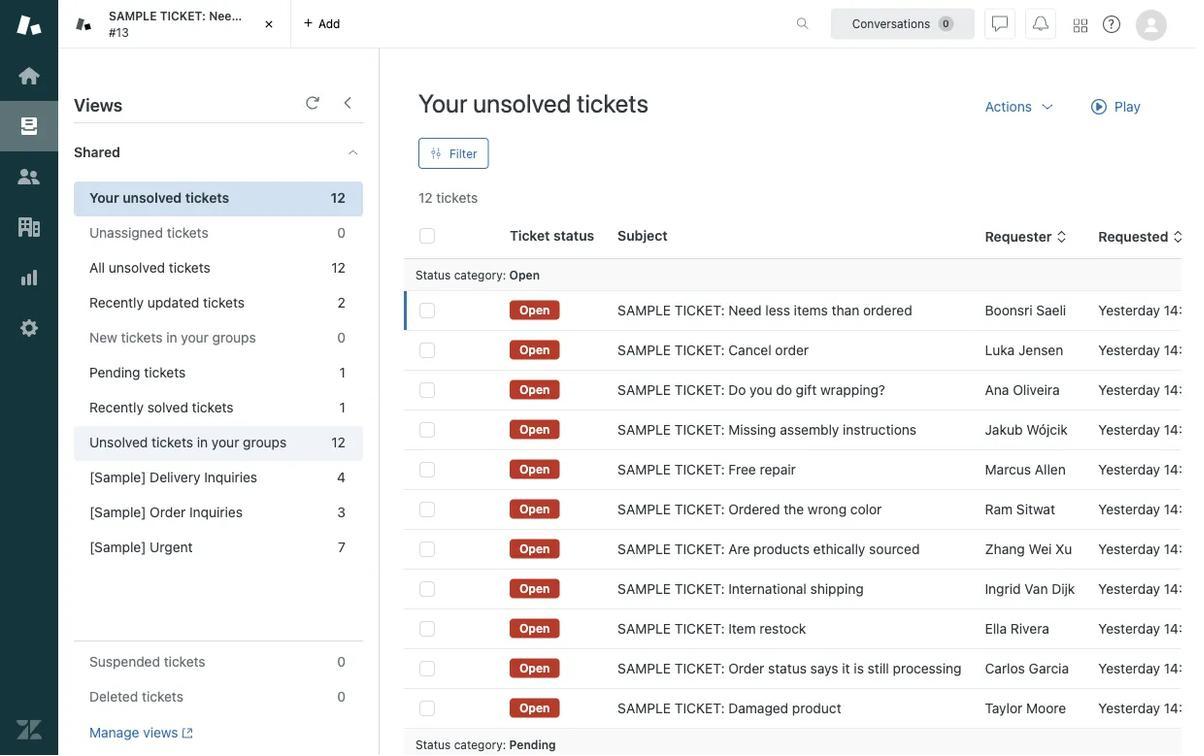 Task type: locate. For each thing, give the bounding box(es) containing it.
1 up '4'
[[340, 400, 346, 416]]

international
[[729, 581, 807, 597]]

ticket: left item
[[675, 621, 725, 637]]

in up delivery
[[197, 435, 208, 451]]

collapse views pane image
[[340, 95, 355, 111]]

3 yesterday 14:03 from the top
[[1099, 382, 1196, 398]]

8 row from the top
[[404, 570, 1196, 609]]

1 vertical spatial 1
[[340, 400, 346, 416]]

1 vertical spatial groups
[[243, 435, 287, 451]]

saeli
[[1037, 303, 1067, 319]]

row up sample ticket: order status says it is still processing
[[404, 609, 1196, 649]]

1
[[340, 365, 346, 381], [340, 400, 346, 416]]

your down updated at the left top
[[181, 330, 209, 346]]

5 yesterday 14:03 from the top
[[1099, 462, 1196, 478]]

0 vertical spatial recently
[[89, 295, 144, 311]]

inquiries down unsolved tickets in your groups
[[204, 470, 257, 486]]

open
[[509, 268, 540, 282], [520, 303, 550, 317], [520, 343, 550, 357], [520, 383, 550, 397], [520, 423, 550, 436], [520, 463, 550, 476], [520, 502, 550, 516], [520, 542, 550, 556], [520, 582, 550, 596], [520, 622, 550, 635], [520, 662, 550, 675], [520, 701, 550, 715]]

1 vertical spatial less
[[766, 303, 790, 319]]

0 horizontal spatial status
[[554, 228, 595, 244]]

in down updated at the left top
[[166, 330, 177, 346]]

status
[[416, 268, 451, 282], [416, 738, 451, 752]]

zhang wei xu
[[985, 541, 1073, 557]]

need for sample ticket: need less items than ordered #13
[[209, 9, 239, 23]]

4 yesterday from the top
[[1099, 422, 1161, 438]]

row up assembly
[[404, 371, 1196, 410]]

row containing sample ticket: do you do gift wrapping?
[[404, 371, 1196, 410]]

0 vertical spatial than
[[303, 9, 328, 23]]

2 yesterday 14:03 from the top
[[1099, 342, 1196, 358]]

jakub
[[985, 422, 1023, 438]]

1 down 2
[[340, 365, 346, 381]]

need up cancel
[[729, 303, 762, 319]]

yesterday for ram sitwat
[[1099, 502, 1161, 518]]

6 row from the top
[[404, 490, 1196, 530]]

3 yesterday from the top
[[1099, 382, 1161, 398]]

moore
[[1027, 701, 1067, 717]]

products
[[754, 541, 810, 557]]

sample for sample ticket: ordered the wrong color
[[618, 502, 671, 518]]

marcus
[[985, 462, 1031, 478]]

taylor
[[985, 701, 1023, 717]]

new
[[89, 330, 117, 346]]

1 for pending tickets
[[340, 365, 346, 381]]

1 1 from the top
[[340, 365, 346, 381]]

3 [sample] from the top
[[89, 539, 146, 556]]

12 down filter button
[[419, 190, 433, 206]]

than inside row
[[832, 303, 860, 319]]

1 14:03 from the top
[[1164, 303, 1196, 319]]

row down 'gift' on the right of the page
[[404, 410, 1196, 450]]

row up restock
[[404, 570, 1196, 609]]

unsolved tickets in your groups
[[89, 435, 287, 451]]

recently up the unsolved
[[89, 400, 144, 416]]

garcia
[[1029, 661, 1069, 677]]

1 0 from the top
[[337, 225, 346, 241]]

ticket: for sample ticket: free repair
[[675, 462, 725, 478]]

1 horizontal spatial your
[[419, 88, 468, 118]]

9 row from the top
[[404, 609, 1196, 649]]

sample ticket: do you do gift wrapping?
[[618, 382, 886, 398]]

ordered inside sample ticket: need less items than ordered #13
[[331, 9, 377, 23]]

notifications image
[[1033, 16, 1049, 32]]

4
[[337, 470, 346, 486]]

sample inside sample ticket: need less items than ordered #13
[[109, 9, 157, 23]]

1 horizontal spatial less
[[766, 303, 790, 319]]

ticket: inside sample ticket: need less items than ordered #13
[[160, 9, 206, 23]]

than
[[303, 9, 328, 23], [832, 303, 860, 319]]

is
[[854, 661, 864, 677]]

ticket: up sample ticket: item restock
[[675, 581, 725, 597]]

ticket: left cancel
[[675, 342, 725, 358]]

sample ticket: free repair link
[[618, 460, 796, 480]]

do
[[729, 382, 746, 398]]

12 for your unsolved tickets
[[331, 190, 346, 206]]

unsolved
[[473, 88, 571, 118], [123, 190, 182, 206], [109, 260, 165, 276]]

0 vertical spatial need
[[209, 9, 239, 23]]

ticket: for sample ticket: damaged product
[[675, 701, 725, 717]]

add
[[319, 17, 340, 31]]

2 0 from the top
[[337, 330, 346, 346]]

0 horizontal spatial than
[[303, 9, 328, 23]]

10 row from the top
[[404, 649, 1196, 689]]

sample ticket: international shipping link
[[618, 580, 864, 599]]

0 horizontal spatial your
[[181, 330, 209, 346]]

1 horizontal spatial than
[[832, 303, 860, 319]]

views
[[74, 94, 122, 115]]

conversations button
[[831, 8, 975, 39]]

0 horizontal spatial ordered
[[331, 9, 377, 23]]

1 for recently solved tickets
[[340, 400, 346, 416]]

customers image
[[17, 164, 42, 189]]

yesterday for taylor moore
[[1099, 701, 1161, 717]]

tab
[[58, 0, 377, 49]]

ticket: for sample ticket: item restock
[[675, 621, 725, 637]]

8 yesterday from the top
[[1099, 581, 1161, 597]]

1 horizontal spatial your
[[212, 435, 239, 451]]

repair
[[760, 462, 796, 478]]

0 horizontal spatial pending
[[89, 365, 140, 381]]

van
[[1025, 581, 1048, 597]]

1 status from the top
[[416, 268, 451, 282]]

1 category: from the top
[[454, 268, 506, 282]]

admin image
[[17, 316, 42, 341]]

[sample] down the unsolved
[[89, 470, 146, 486]]

[sample] urgent
[[89, 539, 193, 556]]

items
[[268, 9, 300, 23], [794, 303, 828, 319]]

1 horizontal spatial pending
[[509, 738, 556, 752]]

less inside sample ticket: need less items than ordered #13
[[242, 9, 265, 23]]

updated
[[147, 295, 199, 311]]

dijk
[[1052, 581, 1075, 597]]

[sample] for [sample] urgent
[[89, 539, 146, 556]]

ticket: left free
[[675, 462, 725, 478]]

less inside row
[[766, 303, 790, 319]]

ordered for sample ticket: need less items than ordered
[[863, 303, 913, 319]]

1 vertical spatial status
[[768, 661, 807, 677]]

0 vertical spatial items
[[268, 9, 300, 23]]

0 vertical spatial less
[[242, 9, 265, 23]]

1 row from the top
[[404, 291, 1196, 331]]

1 [sample] from the top
[[89, 470, 146, 486]]

11 14:03 from the top
[[1164, 701, 1196, 717]]

11 row from the top
[[404, 689, 1196, 729]]

marcus allen
[[985, 462, 1066, 478]]

sample for sample ticket: international shipping
[[618, 581, 671, 597]]

1 vertical spatial items
[[794, 303, 828, 319]]

your up unassigned
[[89, 190, 119, 206]]

2 [sample] from the top
[[89, 505, 146, 521]]

less up order
[[766, 303, 790, 319]]

sample for sample ticket: order status says it is still processing
[[618, 661, 671, 677]]

than up wrapping?
[[832, 303, 860, 319]]

row
[[404, 291, 1196, 331], [404, 331, 1196, 371], [404, 371, 1196, 410], [404, 410, 1196, 450], [404, 450, 1196, 490], [404, 490, 1196, 530], [404, 530, 1196, 570], [404, 570, 1196, 609], [404, 609, 1196, 649], [404, 649, 1196, 689], [404, 689, 1196, 729]]

1 vertical spatial your unsolved tickets
[[89, 190, 229, 206]]

sample ticket: order status says it is still processing
[[618, 661, 962, 677]]

3 14:03 from the top
[[1164, 382, 1196, 398]]

your unsolved tickets
[[419, 88, 649, 118], [89, 190, 229, 206]]

1 vertical spatial category:
[[454, 738, 506, 752]]

1 vertical spatial [sample]
[[89, 505, 146, 521]]

ordered inside row
[[863, 303, 913, 319]]

sample ticket: need less items than ordered link
[[618, 301, 913, 320]]

12 up 2
[[332, 260, 346, 276]]

1 horizontal spatial items
[[794, 303, 828, 319]]

status right ticket
[[554, 228, 595, 244]]

ticket: for sample ticket: need less items than ordered
[[675, 303, 725, 319]]

row containing sample ticket: are products ethically sourced
[[404, 530, 1196, 570]]

tabs tab list
[[58, 0, 776, 49]]

5 14:03 from the top
[[1164, 462, 1196, 478]]

recently for recently solved tickets
[[89, 400, 144, 416]]

1 yesterday 14:03 from the top
[[1099, 303, 1196, 319]]

1 horizontal spatial in
[[197, 435, 208, 451]]

12 up '4'
[[332, 435, 346, 451]]

ticket: up sample ticket: cancel order
[[675, 303, 725, 319]]

row up product
[[404, 649, 1196, 689]]

3
[[337, 505, 346, 521]]

1 vertical spatial inquiries
[[189, 505, 243, 521]]

0 horizontal spatial your
[[89, 190, 119, 206]]

your
[[419, 88, 468, 118], [89, 190, 119, 206]]

4 0 from the top
[[337, 689, 346, 705]]

ordered for sample ticket: need less items than ordered #13
[[331, 9, 377, 23]]

than inside sample ticket: need less items than ordered #13
[[303, 9, 328, 23]]

row up 'products'
[[404, 490, 1196, 530]]

row down the
[[404, 530, 1196, 570]]

items for sample ticket: need less items than ordered #13
[[268, 9, 300, 23]]

shared
[[74, 144, 120, 160]]

in
[[166, 330, 177, 346], [197, 435, 208, 451]]

1 vertical spatial need
[[729, 303, 762, 319]]

1 horizontal spatial need
[[729, 303, 762, 319]]

reporting image
[[17, 265, 42, 290]]

yesterday for boonsri saeli
[[1099, 303, 1161, 319]]

your up filter button
[[419, 88, 468, 118]]

0 horizontal spatial less
[[242, 9, 265, 23]]

11 yesterday 14:03 from the top
[[1099, 701, 1196, 717]]

ticket: left damaged
[[675, 701, 725, 717]]

10 yesterday 14:03 from the top
[[1099, 661, 1196, 677]]

5 row from the top
[[404, 450, 1196, 490]]

1 recently from the top
[[89, 295, 144, 311]]

sample ticket: cancel order link
[[618, 341, 809, 360]]

taylor moore
[[985, 701, 1067, 717]]

add button
[[291, 0, 352, 48]]

0 vertical spatial [sample]
[[89, 470, 146, 486]]

row up the
[[404, 450, 1196, 490]]

unassigned
[[89, 225, 163, 241]]

7 14:03 from the top
[[1164, 541, 1196, 557]]

0 for new tickets in your groups
[[337, 330, 346, 346]]

unsolved up the filter
[[473, 88, 571, 118]]

14:03 for ingrid van dijk
[[1164, 581, 1196, 597]]

0 horizontal spatial need
[[209, 9, 239, 23]]

button displays agent's chat status as invisible. image
[[993, 16, 1008, 32]]

sample for sample ticket: need less items than ordered #13
[[109, 9, 157, 23]]

restock
[[760, 621, 806, 637]]

category:
[[454, 268, 506, 282], [454, 738, 506, 752]]

10 yesterday from the top
[[1099, 661, 1161, 677]]

all
[[89, 260, 105, 276]]

recently for recently updated tickets
[[89, 295, 144, 311]]

2 vertical spatial [sample]
[[89, 539, 146, 556]]

12 down collapse views pane icon
[[331, 190, 346, 206]]

your unsolved tickets up the filter
[[419, 88, 649, 118]]

0 for deleted tickets
[[337, 689, 346, 705]]

sample ticket: do you do gift wrapping? link
[[618, 381, 886, 400]]

2 row from the top
[[404, 331, 1196, 371]]

less left add popup button
[[242, 9, 265, 23]]

1 vertical spatial status
[[416, 738, 451, 752]]

your
[[181, 330, 209, 346], [212, 435, 239, 451]]

[sample] up [sample] urgent
[[89, 505, 146, 521]]

row containing sample ticket: item restock
[[404, 609, 1196, 649]]

ticket: left close image
[[160, 9, 206, 23]]

0 vertical spatial ordered
[[331, 9, 377, 23]]

10 14:03 from the top
[[1164, 661, 1196, 677]]

ticket: down sample ticket: item restock link
[[675, 661, 725, 677]]

yesterday 14:03 for boonsri saeli
[[1099, 303, 1196, 319]]

category: for pending
[[454, 738, 506, 752]]

1 vertical spatial ordered
[[863, 303, 913, 319]]

open for sample ticket: international shipping
[[520, 582, 550, 596]]

order down item
[[729, 661, 765, 677]]

ordered up wrapping?
[[863, 303, 913, 319]]

ana
[[985, 382, 1009, 398]]

8 14:03 from the top
[[1164, 581, 1196, 597]]

assembly
[[780, 422, 839, 438]]

sample ticket: damaged product
[[618, 701, 842, 717]]

order up urgent on the bottom left of the page
[[150, 505, 186, 521]]

items up order
[[794, 303, 828, 319]]

6 yesterday 14:03 from the top
[[1099, 502, 1196, 518]]

than for sample ticket: need less items than ordered
[[832, 303, 860, 319]]

yesterday for carlos garcia
[[1099, 661, 1161, 677]]

your unsolved tickets up the unassigned tickets
[[89, 190, 229, 206]]

yesterday for ana oliveira
[[1099, 382, 1161, 398]]

6 yesterday from the top
[[1099, 502, 1161, 518]]

wójcik
[[1027, 422, 1068, 438]]

ticket: up sample ticket: free repair
[[675, 422, 725, 438]]

1 vertical spatial in
[[197, 435, 208, 451]]

instructions
[[843, 422, 917, 438]]

0 vertical spatial groups
[[212, 330, 256, 346]]

row containing sample ticket: missing assembly instructions
[[404, 410, 1196, 450]]

sample ticket: missing assembly instructions link
[[618, 421, 917, 440]]

1 horizontal spatial ordered
[[863, 303, 913, 319]]

ticket: left are at the right of page
[[675, 541, 725, 557]]

1 vertical spatial order
[[729, 661, 765, 677]]

unsolved up the unassigned tickets
[[123, 190, 182, 206]]

get help image
[[1103, 16, 1121, 33]]

views image
[[17, 114, 42, 139]]

9 14:03 from the top
[[1164, 621, 1196, 637]]

luka jensen
[[985, 342, 1064, 358]]

2 yesterday from the top
[[1099, 342, 1161, 358]]

0 vertical spatial status
[[416, 268, 451, 282]]

0 vertical spatial unsolved
[[473, 88, 571, 118]]

yesterday 14:03 for ram sitwat
[[1099, 502, 1196, 518]]

1 horizontal spatial order
[[729, 661, 765, 677]]

row up 'gift' on the right of the page
[[404, 331, 1196, 371]]

1 vertical spatial your
[[89, 190, 119, 206]]

item
[[729, 621, 756, 637]]

sitwat
[[1017, 502, 1056, 518]]

2 status from the top
[[416, 738, 451, 752]]

manage views link
[[89, 725, 193, 742]]

2 recently from the top
[[89, 400, 144, 416]]

[sample] left urgent on the bottom left of the page
[[89, 539, 146, 556]]

conversations
[[852, 17, 931, 31]]

yesterday 14:03 for zhang wei xu
[[1099, 541, 1196, 557]]

zendesk products image
[[1074, 19, 1088, 33]]

tab containing sample ticket: need less items than ordered
[[58, 0, 377, 49]]

sample ticket: ordered the wrong color link
[[618, 500, 882, 520]]

0 vertical spatial in
[[166, 330, 177, 346]]

open for sample ticket: are products ethically sourced
[[520, 542, 550, 556]]

7 yesterday 14:03 from the top
[[1099, 541, 1196, 557]]

4 yesterday 14:03 from the top
[[1099, 422, 1196, 438]]

get started image
[[17, 63, 42, 88]]

ordered
[[729, 502, 780, 518]]

1 vertical spatial pending
[[509, 738, 556, 752]]

urgent
[[150, 539, 193, 556]]

2 category: from the top
[[454, 738, 506, 752]]

items inside row
[[794, 303, 828, 319]]

need left close image
[[209, 9, 239, 23]]

requester
[[985, 229, 1052, 245]]

category: for open
[[454, 268, 506, 282]]

0 vertical spatial your unsolved tickets
[[419, 88, 649, 118]]

sample
[[109, 9, 157, 23], [618, 303, 671, 319], [618, 342, 671, 358], [618, 382, 671, 398], [618, 422, 671, 438], [618, 462, 671, 478], [618, 502, 671, 518], [618, 541, 671, 557], [618, 581, 671, 597], [618, 621, 671, 637], [618, 661, 671, 677], [618, 701, 671, 717]]

ticket: left do
[[675, 382, 725, 398]]

1 vertical spatial recently
[[89, 400, 144, 416]]

7 row from the top
[[404, 530, 1196, 570]]

items inside sample ticket: need less items than ordered #13
[[268, 9, 300, 23]]

1 vertical spatial than
[[832, 303, 860, 319]]

row containing sample ticket: order status says it is still processing
[[404, 649, 1196, 689]]

3 0 from the top
[[337, 654, 346, 670]]

11 yesterday from the top
[[1099, 701, 1161, 717]]

3 row from the top
[[404, 371, 1196, 410]]

0
[[337, 225, 346, 241], [337, 330, 346, 346], [337, 654, 346, 670], [337, 689, 346, 705]]

0 horizontal spatial items
[[268, 9, 300, 23]]

4 row from the top
[[404, 410, 1196, 450]]

6 14:03 from the top
[[1164, 502, 1196, 518]]

product
[[792, 701, 842, 717]]

(opens in a new tab) image
[[178, 728, 193, 739]]

status inside row
[[768, 661, 807, 677]]

#13
[[109, 25, 129, 39]]

order inside row
[[729, 661, 765, 677]]

inquiries down delivery
[[189, 505, 243, 521]]

0 for unassigned tickets
[[337, 225, 346, 241]]

row down sample ticket: order status says it is still processing link
[[404, 689, 1196, 729]]

2 14:03 from the top
[[1164, 342, 1196, 358]]

recently up new
[[89, 295, 144, 311]]

need inside sample ticket: need less items than ordered #13
[[209, 9, 239, 23]]

2
[[338, 295, 346, 311]]

sample for sample ticket: do you do gift wrapping?
[[618, 382, 671, 398]]

than right close image
[[303, 9, 328, 23]]

status left says
[[768, 661, 807, 677]]

open for sample ticket: cancel order
[[520, 343, 550, 357]]

0 vertical spatial 1
[[340, 365, 346, 381]]

sample ticket: international shipping
[[618, 581, 864, 597]]

0 vertical spatial inquiries
[[204, 470, 257, 486]]

4 14:03 from the top
[[1164, 422, 1196, 438]]

ordered right close image
[[331, 9, 377, 23]]

1 vertical spatial your
[[212, 435, 239, 451]]

items left add
[[268, 9, 300, 23]]

row containing sample ticket: damaged product
[[404, 689, 1196, 729]]

0 vertical spatial category:
[[454, 268, 506, 282]]

suspended
[[89, 654, 160, 670]]

1 horizontal spatial status
[[768, 661, 807, 677]]

row up order
[[404, 291, 1196, 331]]

2 1 from the top
[[340, 400, 346, 416]]

ticket: down sample ticket: free repair link
[[675, 502, 725, 518]]

0 horizontal spatial in
[[166, 330, 177, 346]]

7 yesterday from the top
[[1099, 541, 1161, 557]]

your up [sample] delivery inquiries
[[212, 435, 239, 451]]

0 vertical spatial order
[[150, 505, 186, 521]]

0 vertical spatial status
[[554, 228, 595, 244]]

unsolved down unassigned
[[109, 260, 165, 276]]

8 yesterday 14:03 from the top
[[1099, 581, 1196, 597]]

cancel
[[729, 342, 772, 358]]

yesterday 14:03 for carlos garcia
[[1099, 661, 1196, 677]]

0 vertical spatial your
[[181, 330, 209, 346]]

wrapping?
[[821, 382, 886, 398]]

ram sitwat
[[985, 502, 1056, 518]]

1 yesterday from the top
[[1099, 303, 1161, 319]]

9 yesterday from the top
[[1099, 621, 1161, 637]]

all unsolved tickets
[[89, 260, 210, 276]]

0 vertical spatial your
[[419, 88, 468, 118]]

zendesk support image
[[17, 13, 42, 38]]

boonsri saeli
[[985, 303, 1067, 319]]



Task type: describe. For each thing, give the bounding box(es) containing it.
sample ticket: are products ethically sourced
[[618, 541, 920, 557]]

free
[[729, 462, 756, 478]]

wrong
[[808, 502, 847, 518]]

requester button
[[985, 228, 1068, 246]]

open for sample ticket: ordered the wrong color
[[520, 502, 550, 516]]

2 vertical spatial unsolved
[[109, 260, 165, 276]]

recently updated tickets
[[89, 295, 245, 311]]

main element
[[0, 0, 58, 756]]

zendesk image
[[17, 718, 42, 743]]

sample for sample ticket: need less items than ordered
[[618, 303, 671, 319]]

ram
[[985, 502, 1013, 518]]

sample for sample ticket: missing assembly instructions
[[618, 422, 671, 438]]

need for sample ticket: need less items than ordered
[[729, 303, 762, 319]]

0 vertical spatial pending
[[89, 365, 140, 381]]

sample ticket: are products ethically sourced link
[[618, 540, 920, 559]]

filter button
[[419, 138, 489, 169]]

ticket
[[510, 228, 550, 244]]

you
[[750, 382, 773, 398]]

status for status category: pending
[[416, 738, 451, 752]]

12 tickets
[[419, 190, 478, 206]]

9 yesterday 14:03 from the top
[[1099, 621, 1196, 637]]

ticket: for sample ticket: are products ethically sourced
[[675, 541, 725, 557]]

1 vertical spatial unsolved
[[123, 190, 182, 206]]

ella rivera
[[985, 621, 1050, 637]]

in for new
[[166, 330, 177, 346]]

suspended tickets
[[89, 654, 206, 670]]

open for sample ticket: do you do gift wrapping?
[[520, 383, 550, 397]]

processing
[[893, 661, 962, 677]]

wei
[[1029, 541, 1052, 557]]

solved
[[147, 400, 188, 416]]

sample for sample ticket: item restock
[[618, 621, 671, 637]]

your for unsolved tickets in your groups
[[212, 435, 239, 451]]

yesterday 14:03 for taylor moore
[[1099, 701, 1196, 717]]

sample for sample ticket: damaged product
[[618, 701, 671, 717]]

14:03 for boonsri saeli
[[1164, 303, 1196, 319]]

row containing sample ticket: international shipping
[[404, 570, 1196, 609]]

unsolved
[[89, 435, 148, 451]]

allen
[[1035, 462, 1066, 478]]

row containing sample ticket: free repair
[[404, 450, 1196, 490]]

deleted
[[89, 689, 138, 705]]

12 for all unsolved tickets
[[332, 260, 346, 276]]

row containing sample ticket: need less items than ordered
[[404, 291, 1196, 331]]

ticket: for sample ticket: need less items than ordered #13
[[160, 9, 206, 23]]

ana oliveira
[[985, 382, 1060, 398]]

inquiries for [sample] order inquiries
[[189, 505, 243, 521]]

boonsri
[[985, 303, 1033, 319]]

deleted tickets
[[89, 689, 183, 705]]

carlos
[[985, 661, 1025, 677]]

ticket: for sample ticket: cancel order
[[675, 342, 725, 358]]

sample ticket: need less items than ordered
[[618, 303, 913, 319]]

jensen
[[1019, 342, 1064, 358]]

delivery
[[150, 470, 201, 486]]

it
[[842, 661, 850, 677]]

play
[[1115, 99, 1141, 115]]

0 horizontal spatial your unsolved tickets
[[89, 190, 229, 206]]

manage
[[89, 725, 139, 741]]

than for sample ticket: need less items than ordered #13
[[303, 9, 328, 23]]

14:03 for ram sitwat
[[1164, 502, 1196, 518]]

0 horizontal spatial order
[[150, 505, 186, 521]]

less for sample ticket: need less items than ordered
[[766, 303, 790, 319]]

luka
[[985, 342, 1015, 358]]

unassigned tickets
[[89, 225, 208, 241]]

sample ticket: cancel order
[[618, 342, 809, 358]]

open for sample ticket: order status says it is still processing
[[520, 662, 550, 675]]

less for sample ticket: need less items than ordered #13
[[242, 9, 265, 23]]

organizations image
[[17, 215, 42, 240]]

status for status category: open
[[416, 268, 451, 282]]

xu
[[1056, 541, 1073, 557]]

recently solved tickets
[[89, 400, 234, 416]]

yesterday 14:03 for jakub wójcik
[[1099, 422, 1196, 438]]

open for sample ticket: damaged product
[[520, 701, 550, 715]]

pending tickets
[[89, 365, 186, 381]]

0 for suspended tickets
[[337, 654, 346, 670]]

14:03 for taylor moore
[[1164, 701, 1196, 717]]

sample ticket: missing assembly instructions
[[618, 422, 917, 438]]

open for sample ticket: need less items than ordered
[[520, 303, 550, 317]]

14:03 for jakub wójcik
[[1164, 422, 1196, 438]]

ingrid van dijk
[[985, 581, 1075, 597]]

close image
[[259, 15, 279, 34]]

subject
[[618, 228, 668, 244]]

requested
[[1099, 229, 1169, 245]]

play button
[[1075, 87, 1158, 126]]

sample ticket: item restock link
[[618, 620, 806, 639]]

ticket: for sample ticket: international shipping
[[675, 581, 725, 597]]

damaged
[[729, 701, 789, 717]]

actions
[[985, 99, 1032, 115]]

12 for unsolved tickets in your groups
[[332, 435, 346, 451]]

yesterday for luka jensen
[[1099, 342, 1161, 358]]

[sample] delivery inquiries
[[89, 470, 257, 486]]

row containing sample ticket: ordered the wrong color
[[404, 490, 1196, 530]]

[sample] for [sample] delivery inquiries
[[89, 470, 146, 486]]

sample for sample ticket: free repair
[[618, 462, 671, 478]]

shipping
[[811, 581, 864, 597]]

zhang
[[985, 541, 1025, 557]]

order
[[775, 342, 809, 358]]

ticket: for sample ticket: order status says it is still processing
[[675, 661, 725, 677]]

status category: open
[[416, 268, 540, 282]]

shared heading
[[58, 123, 379, 182]]

jakub wójcik
[[985, 422, 1068, 438]]

groups for new tickets in your groups
[[212, 330, 256, 346]]

refresh views pane image
[[305, 95, 320, 111]]

row containing sample ticket: cancel order
[[404, 331, 1196, 371]]

sample for sample ticket: are products ethically sourced
[[618, 541, 671, 557]]

[sample] for [sample] order inquiries
[[89, 505, 146, 521]]

still
[[868, 661, 889, 677]]

inquiries for [sample] delivery inquiries
[[204, 470, 257, 486]]

requested button
[[1099, 228, 1184, 246]]

[sample] order inquiries
[[89, 505, 243, 521]]

the
[[784, 502, 804, 518]]

1 horizontal spatial your unsolved tickets
[[419, 88, 649, 118]]

gift
[[796, 382, 817, 398]]

sourced
[[869, 541, 920, 557]]

ticket: for sample ticket: do you do gift wrapping?
[[675, 382, 725, 398]]

yesterday for zhang wei xu
[[1099, 541, 1161, 557]]

yesterday 14:03 for luka jensen
[[1099, 342, 1196, 358]]

sample for sample ticket: cancel order
[[618, 342, 671, 358]]

sample ticket: damaged product link
[[618, 699, 842, 719]]

oliveira
[[1013, 382, 1060, 398]]

do
[[776, 382, 792, 398]]

yesterday 14:03 for ana oliveira
[[1099, 382, 1196, 398]]

14:03 for ana oliveira
[[1164, 382, 1196, 398]]

items for sample ticket: need less items than ordered
[[794, 303, 828, 319]]

yesterday 14:03 for ingrid van dijk
[[1099, 581, 1196, 597]]

sample ticket: order status says it is still processing link
[[618, 659, 962, 679]]

ella
[[985, 621, 1007, 637]]

5 yesterday from the top
[[1099, 462, 1161, 478]]

groups for unsolved tickets in your groups
[[243, 435, 287, 451]]

ethically
[[814, 541, 866, 557]]

ticket: for sample ticket: ordered the wrong color
[[675, 502, 725, 518]]

14:03 for carlos garcia
[[1164, 661, 1196, 677]]

14:03 for luka jensen
[[1164, 342, 1196, 358]]

color
[[851, 502, 882, 518]]

yesterday for ingrid van dijk
[[1099, 581, 1161, 597]]

views
[[143, 725, 178, 741]]

are
[[729, 541, 750, 557]]

your for new tickets in your groups
[[181, 330, 209, 346]]

ticket: for sample ticket: missing assembly instructions
[[675, 422, 725, 438]]

in for unsolved
[[197, 435, 208, 451]]

yesterday for jakub wójcik
[[1099, 422, 1161, 438]]

14:03 for zhang wei xu
[[1164, 541, 1196, 557]]

sample ticket: need less items than ordered #13
[[109, 9, 377, 39]]

actions button
[[970, 87, 1071, 126]]

says
[[811, 661, 839, 677]]

missing
[[729, 422, 777, 438]]

open for sample ticket: missing assembly instructions
[[520, 423, 550, 436]]



Task type: vqa. For each thing, say whether or not it's contained in the screenshot.


